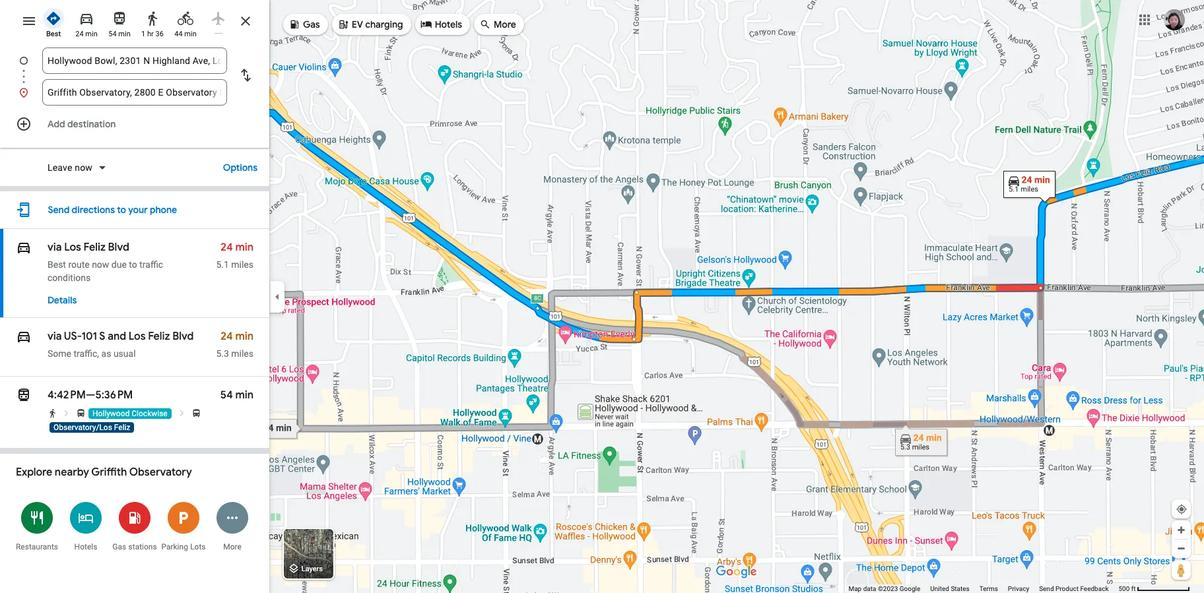 Task type: vqa. For each thing, say whether or not it's contained in the screenshot.
338 Kirby St Building on the top left of the page
no



Task type: describe. For each thing, give the bounding box(es) containing it.
now inside the via los feliz blvd best route now due to traffic conditions
[[92, 259, 109, 270]]

transit image
[[112, 11, 127, 26]]

500 ft
[[1119, 586, 1136, 593]]

transit image
[[16, 386, 32, 405]]

send for send directions to your phone
[[48, 204, 70, 216]]

show your location image
[[1176, 504, 1188, 516]]


[[288, 17, 300, 31]]

hr
[[147, 30, 154, 38]]

driving image for us-101 s and los feliz blvd
[[16, 327, 32, 346]]

add destination button
[[0, 111, 269, 137]]

more inside button
[[223, 543, 241, 552]]

explore nearby griffith observatory
[[16, 466, 192, 479]]

more inside  more
[[494, 18, 516, 30]]

destination
[[67, 118, 116, 130]]

send directions to your phone
[[48, 204, 177, 216]]

54 min radio
[[106, 5, 133, 39]]

traffic
[[139, 259, 163, 270]]

nearby
[[55, 466, 89, 479]]

cycling image
[[178, 11, 193, 26]]

best inside the via los feliz blvd best route now due to traffic conditions
[[48, 259, 66, 270]]

bus image for hollywood clockwise
[[76, 409, 86, 419]]

clockwise
[[132, 409, 167, 419]]

collapse side panel image
[[270, 289, 285, 304]]

via us-101 s and los feliz blvd some traffic, as usual
[[48, 330, 194, 359]]

list inside google maps element
[[0, 48, 269, 106]]

driving image for los feliz blvd
[[16, 238, 32, 257]]

hollywood clockwise
[[92, 409, 167, 419]]

your
[[128, 204, 148, 216]]

zoom out image
[[1176, 544, 1186, 554]]

101
[[82, 330, 97, 343]]

parking
[[161, 543, 188, 552]]

map
[[849, 586, 862, 593]]

54 min inside directions 'main content'
[[220, 389, 254, 402]]

walking image
[[145, 11, 160, 26]]

 hotels
[[420, 17, 462, 31]]

gas inside button
[[112, 543, 126, 552]]

send product feedback
[[1039, 586, 1109, 593]]

now inside option
[[75, 162, 92, 173]]

1
[[141, 30, 145, 38]]

explore
[[16, 466, 52, 479]]

google account: michele murakami  
(michele.murakami@adept.ai) image
[[1164, 9, 1185, 30]]

driving image
[[79, 11, 94, 26]]

1 hr 36 radio
[[139, 5, 166, 39]]

1 list item from the top
[[0, 48, 269, 90]]

54 inside directions 'main content'
[[220, 389, 233, 402]]

send directions to your phone button
[[41, 197, 184, 223]]

hotels inside  hotels
[[435, 18, 462, 30]]

44 min
[[174, 30, 197, 38]]


[[479, 17, 491, 31]]


[[337, 17, 349, 31]]

add destination
[[48, 118, 116, 130]]

feedback
[[1080, 586, 1109, 593]]

send for send product feedback
[[1039, 586, 1054, 593]]

data
[[863, 586, 876, 593]]

44
[[174, 30, 183, 38]]

us-
[[64, 330, 82, 343]]

leave now button
[[42, 161, 112, 177]]

feliz inside via us-101 s and los feliz blvd some traffic, as usual
[[148, 330, 170, 343]]

united states
[[930, 586, 970, 593]]

observatory/los feliz
[[53, 423, 130, 432]]

24 for us-101 s and los feliz blvd
[[221, 330, 233, 343]]

, then image
[[177, 409, 187, 419]]

to inside the via los feliz blvd best route now due to traffic conditions
[[129, 259, 137, 270]]

54 min inside "option"
[[108, 30, 131, 38]]

24 inside 24 min option
[[75, 30, 84, 38]]

500
[[1119, 586, 1130, 593]]

zoom in image
[[1176, 525, 1186, 535]]

due
[[111, 259, 127, 270]]

some
[[48, 349, 71, 359]]

more button
[[208, 494, 257, 559]]

usual
[[113, 349, 136, 359]]

and
[[108, 330, 126, 343]]

product
[[1056, 586, 1079, 593]]

conditions
[[48, 273, 91, 283]]

google maps element
[[0, 0, 1204, 593]]

 for us-101 s and los feliz blvd
[[16, 327, 32, 346]]

54 inside 54 min "option"
[[108, 30, 117, 38]]

options button
[[216, 156, 264, 180]]

via for us-
[[48, 330, 62, 343]]

details button
[[41, 288, 83, 312]]

 gas
[[288, 17, 320, 31]]

©2023
[[878, 586, 898, 593]]

1 hr 36
[[141, 30, 164, 38]]

blvd inside via us-101 s and los feliz blvd some traffic, as usual
[[172, 330, 194, 343]]

charging
[[365, 18, 403, 30]]

leave
[[48, 162, 72, 173]]

none field starting point hollywood bowl, 2301 n highland ave, los angeles, ca 90068
[[48, 48, 222, 74]]

send product feedback button
[[1039, 585, 1109, 593]]


[[16, 386, 32, 405]]

ft
[[1131, 586, 1136, 593]]

traffic,
[[74, 349, 99, 359]]

Starting point Hollywood Bowl, 2301 N Highland Ave, Los Angeles, CA 90068 field
[[48, 53, 222, 69]]

4:42 pm — 5:36 pm
[[48, 389, 133, 402]]

terms
[[980, 586, 998, 593]]

500 ft button
[[1119, 586, 1190, 593]]



Task type: locate. For each thing, give the bounding box(es) containing it.
—
[[86, 389, 95, 402]]

1 horizontal spatial gas
[[303, 18, 320, 30]]

feliz down hollywood clockwise
[[114, 423, 130, 432]]

list item down 1 on the left top of the page
[[0, 48, 269, 90]]

1 horizontal spatial more
[[494, 18, 516, 30]]

phone
[[150, 204, 177, 216]]

2 bus image from the left
[[191, 409, 201, 419]]

1 horizontal spatial to
[[129, 259, 137, 270]]

1 vertical spatial 24
[[221, 241, 233, 254]]

miles right 5.1
[[231, 259, 254, 270]]

None radio
[[205, 5, 232, 34]]

0 vertical spatial now
[[75, 162, 92, 173]]

best inside option
[[46, 30, 61, 38]]

2 vertical spatial 24
[[221, 330, 233, 343]]

los up 'route'
[[64, 241, 81, 254]]

min
[[85, 30, 98, 38], [118, 30, 131, 38], [184, 30, 197, 38], [235, 241, 254, 254], [235, 330, 254, 343], [235, 389, 254, 402]]

route
[[68, 259, 90, 270]]

leave now
[[48, 162, 92, 173]]

0 vertical spatial 54 min
[[108, 30, 131, 38]]

blvd inside the via los feliz blvd best route now due to traffic conditions
[[108, 241, 129, 254]]

Best radio
[[40, 5, 67, 39]]

1 vertical spatial 54
[[220, 389, 233, 402]]

2 driving image from the top
[[16, 327, 32, 346]]

observatory
[[129, 466, 192, 479]]

0 vertical spatial best
[[46, 30, 61, 38]]

0 vertical spatial send
[[48, 204, 70, 216]]

24 inside 24 min 5.3 miles
[[221, 330, 233, 343]]

restaurants button
[[13, 494, 61, 559]]

0 horizontal spatial los
[[64, 241, 81, 254]]

gas stations
[[112, 543, 157, 552]]

none field destination griffith observatory, 2800 e observatory rd, los angeles, ca 90027
[[48, 79, 222, 106]]

0 horizontal spatial 54
[[108, 30, 117, 38]]

54 min down 5.3
[[220, 389, 254, 402]]

1 vertical spatial los
[[129, 330, 146, 343]]

feliz up 'route'
[[84, 241, 106, 254]]

Destination Griffith Observatory, 2800 E Observatory Rd, Los Angeles, CA 90027 field
[[48, 85, 222, 100]]

0 vertical spatial more
[[494, 18, 516, 30]]

privacy
[[1008, 586, 1029, 593]]

24 inside 24 min 5.1 miles
[[221, 241, 233, 254]]

0 horizontal spatial to
[[117, 204, 126, 216]]

0 horizontal spatial hotels
[[74, 543, 97, 552]]

none field down 1 on the left top of the page
[[48, 48, 222, 74]]

restaurants
[[16, 543, 58, 552]]

none radio inside google maps element
[[205, 5, 232, 34]]

0 vertical spatial 24
[[75, 30, 84, 38]]

1 horizontal spatial feliz
[[114, 423, 130, 432]]

1 via from the top
[[48, 241, 62, 254]]

gas inside ' gas'
[[303, 18, 320, 30]]

5.3
[[216, 349, 229, 359]]

1 vertical spatial miles
[[231, 349, 254, 359]]

2 miles from the top
[[231, 349, 254, 359]]

0 horizontal spatial bus image
[[76, 409, 86, 419]]

1  from the top
[[16, 238, 32, 257]]

send left 'product' at the bottom
[[1039, 586, 1054, 593]]

2 none field from the top
[[48, 79, 222, 106]]

0 vertical spatial feliz
[[84, 241, 106, 254]]

2 vertical spatial feliz
[[114, 423, 130, 432]]

2 list item from the top
[[0, 79, 269, 106]]

2 via from the top
[[48, 330, 62, 343]]

24 min 5.3 miles
[[216, 330, 254, 359]]

min inside "option"
[[118, 30, 131, 38]]

0 horizontal spatial gas
[[112, 543, 126, 552]]

close directions image
[[238, 13, 254, 29]]

2  from the top
[[16, 327, 32, 346]]

24 min radio
[[73, 5, 100, 39]]

4:42 pm
[[48, 389, 86, 402]]

now left due
[[92, 259, 109, 270]]

best
[[46, 30, 61, 38], [48, 259, 66, 270]]

54 down transit image
[[108, 30, 117, 38]]

send inside directions 'main content'
[[48, 204, 70, 216]]

min inside 24 min 5.3 miles
[[235, 330, 254, 343]]

1 horizontal spatial blvd
[[172, 330, 194, 343]]


[[420, 17, 432, 31]]

via inside via us-101 s and los feliz blvd some traffic, as usual
[[48, 330, 62, 343]]

more right lots
[[223, 543, 241, 552]]

24
[[75, 30, 84, 38], [221, 241, 233, 254], [221, 330, 233, 343]]

to right due
[[129, 259, 137, 270]]

1 vertical spatial to
[[129, 259, 137, 270]]

0 horizontal spatial feliz
[[84, 241, 106, 254]]

1 driving image from the top
[[16, 238, 32, 257]]

add
[[48, 118, 65, 130]]

best travel modes image
[[46, 11, 61, 26]]

 ev charging
[[337, 17, 403, 31]]

1 none field from the top
[[48, 48, 222, 74]]

hotels right  in the top left of the page
[[435, 18, 462, 30]]

1 horizontal spatial bus image
[[191, 409, 201, 419]]

1 vertical spatial send
[[1039, 586, 1054, 593]]

footer inside google maps element
[[849, 585, 1119, 593]]

24 down driving image
[[75, 30, 84, 38]]

footer
[[849, 585, 1119, 593]]

1 vertical spatial best
[[48, 259, 66, 270]]

24 up 5.1
[[221, 241, 233, 254]]

24 min 5.1 miles
[[216, 241, 254, 270]]

parking lots
[[161, 543, 206, 552]]

to inside button
[[117, 204, 126, 216]]

0 vertical spatial via
[[48, 241, 62, 254]]

0 horizontal spatial send
[[48, 204, 70, 216]]

hollywood
[[92, 409, 130, 419]]

footer containing map data ©2023 google
[[849, 585, 1119, 593]]

via los feliz blvd best route now due to traffic conditions
[[48, 241, 163, 283]]

36
[[155, 30, 164, 38]]

feliz
[[84, 241, 106, 254], [148, 330, 170, 343], [114, 423, 130, 432]]

1 vertical spatial via
[[48, 330, 62, 343]]

now right leave
[[75, 162, 92, 173]]

1 horizontal spatial 54
[[220, 389, 233, 402]]

via for los
[[48, 241, 62, 254]]

2 horizontal spatial feliz
[[148, 330, 170, 343]]

best up conditions
[[48, 259, 66, 270]]

bus image
[[76, 409, 86, 419], [191, 409, 201, 419]]

s
[[99, 330, 105, 343]]

1 horizontal spatial hotels
[[435, 18, 462, 30]]

5.1
[[216, 259, 229, 270]]

united states button
[[930, 585, 970, 593]]

blvd left 24 min 5.3 miles
[[172, 330, 194, 343]]

1 horizontal spatial los
[[129, 330, 146, 343]]

walk image
[[48, 409, 57, 419]]

54 down 5.3
[[220, 389, 233, 402]]

states
[[951, 586, 970, 593]]

stations
[[128, 543, 157, 552]]

as
[[101, 349, 111, 359]]

ev
[[352, 18, 363, 30]]

details
[[48, 294, 77, 306]]

24 min
[[75, 30, 98, 38]]

1 horizontal spatial send
[[1039, 586, 1054, 593]]

feliz right and
[[148, 330, 170, 343]]

list item
[[0, 48, 269, 90], [0, 79, 269, 106]]

0 horizontal spatial blvd
[[108, 241, 129, 254]]

44 min radio
[[172, 5, 199, 39]]

0 vertical spatial hotels
[[435, 18, 462, 30]]

more
[[494, 18, 516, 30], [223, 543, 241, 552]]

24 for los feliz blvd
[[221, 241, 233, 254]]

blvd up due
[[108, 241, 129, 254]]

1 bus image from the left
[[76, 409, 86, 419]]

0 vertical spatial blvd
[[108, 241, 129, 254]]

via up conditions
[[48, 241, 62, 254]]

1 vertical spatial hotels
[[74, 543, 97, 552]]

reverse starting point and destination image
[[238, 67, 254, 83]]

gas stations button
[[110, 494, 159, 559]]

gas left stations
[[112, 543, 126, 552]]

hotels inside 'button'
[[74, 543, 97, 552]]

via inside the via los feliz blvd best route now due to traffic conditions
[[48, 241, 62, 254]]

show street view coverage image
[[1172, 560, 1191, 580]]

None field
[[48, 48, 222, 74], [48, 79, 222, 106]]

gas right 
[[303, 18, 320, 30]]

google
[[900, 586, 920, 593]]

 more
[[479, 17, 516, 31]]

list item down starting point hollywood bowl, 2301 n highland ave, los angeles, ca 90068 field
[[0, 79, 269, 106]]

, then image
[[62, 409, 72, 419]]

1 vertical spatial blvd
[[172, 330, 194, 343]]

0 horizontal spatial more
[[223, 543, 241, 552]]

0 vertical spatial miles
[[231, 259, 254, 270]]

now
[[75, 162, 92, 173], [92, 259, 109, 270]]

lots
[[190, 543, 206, 552]]

to left "your"
[[117, 204, 126, 216]]

privacy button
[[1008, 585, 1029, 593]]

0 vertical spatial none field
[[48, 48, 222, 74]]

layers
[[302, 565, 323, 574]]

1 miles from the top
[[231, 259, 254, 270]]

feliz inside the via los feliz blvd best route now due to traffic conditions
[[84, 241, 106, 254]]

los inside via us-101 s and los feliz blvd some traffic, as usual
[[129, 330, 146, 343]]

0 vertical spatial los
[[64, 241, 81, 254]]

los inside the via los feliz blvd best route now due to traffic conditions
[[64, 241, 81, 254]]

54 min down transit image
[[108, 30, 131, 38]]

options
[[223, 162, 257, 174]]

map data ©2023 google
[[849, 586, 920, 593]]


[[16, 238, 32, 257], [16, 327, 32, 346]]

miles inside 24 min 5.3 miles
[[231, 349, 254, 359]]

miles for los feliz blvd
[[231, 259, 254, 270]]

bus image for observatory/los feliz
[[191, 409, 201, 419]]

hotels left the gas stations
[[74, 543, 97, 552]]

min inside 24 min 5.1 miles
[[235, 241, 254, 254]]

5:36 pm
[[95, 389, 133, 402]]

via up the some
[[48, 330, 62, 343]]

miles
[[231, 259, 254, 270], [231, 349, 254, 359]]

1 vertical spatial 
[[16, 327, 32, 346]]

1 vertical spatial driving image
[[16, 327, 32, 346]]

best down best travel modes image
[[46, 30, 61, 38]]

0 horizontal spatial 54 min
[[108, 30, 131, 38]]

bus image right , then icon
[[191, 409, 201, 419]]

0 vertical spatial driving image
[[16, 238, 32, 257]]

bus image right , then image
[[76, 409, 86, 419]]

1 vertical spatial gas
[[112, 543, 126, 552]]

los
[[64, 241, 81, 254], [129, 330, 146, 343]]

0 vertical spatial gas
[[303, 18, 320, 30]]

blvd
[[108, 241, 129, 254], [172, 330, 194, 343]]

griffith
[[91, 466, 127, 479]]

54
[[108, 30, 117, 38], [220, 389, 233, 402]]

24 up 5.3
[[221, 330, 233, 343]]

1 vertical spatial more
[[223, 543, 241, 552]]

united
[[930, 586, 949, 593]]

54 min
[[108, 30, 131, 38], [220, 389, 254, 402]]

miles for us-101 s and los feliz blvd
[[231, 349, 254, 359]]

more right the 
[[494, 18, 516, 30]]

1 vertical spatial feliz
[[148, 330, 170, 343]]

los right and
[[129, 330, 146, 343]]

leave now option
[[48, 161, 95, 174]]

hotels
[[435, 18, 462, 30], [74, 543, 97, 552]]

 for los feliz blvd
[[16, 238, 32, 257]]

miles right 5.3
[[231, 349, 254, 359]]

list
[[0, 48, 269, 106]]

1 vertical spatial 54 min
[[220, 389, 254, 402]]

driving image
[[16, 238, 32, 257], [16, 327, 32, 346]]

hotels button
[[61, 494, 110, 559]]

observatory/los
[[53, 423, 112, 432]]

1 vertical spatial now
[[92, 259, 109, 270]]

directions
[[72, 204, 115, 216]]

0 vertical spatial 54
[[108, 30, 117, 38]]

0 vertical spatial 
[[16, 238, 32, 257]]

flights image
[[211, 11, 226, 26]]

1 horizontal spatial 54 min
[[220, 389, 254, 402]]

0 vertical spatial to
[[117, 204, 126, 216]]

directions main content
[[0, 0, 269, 593]]

none field down starting point hollywood bowl, 2301 n highland ave, los angeles, ca 90068 field
[[48, 79, 222, 106]]

parking lots button
[[159, 494, 208, 559]]

miles inside 24 min 5.1 miles
[[231, 259, 254, 270]]

send left "directions"
[[48, 204, 70, 216]]

terms button
[[980, 585, 998, 593]]

1 vertical spatial none field
[[48, 79, 222, 106]]



